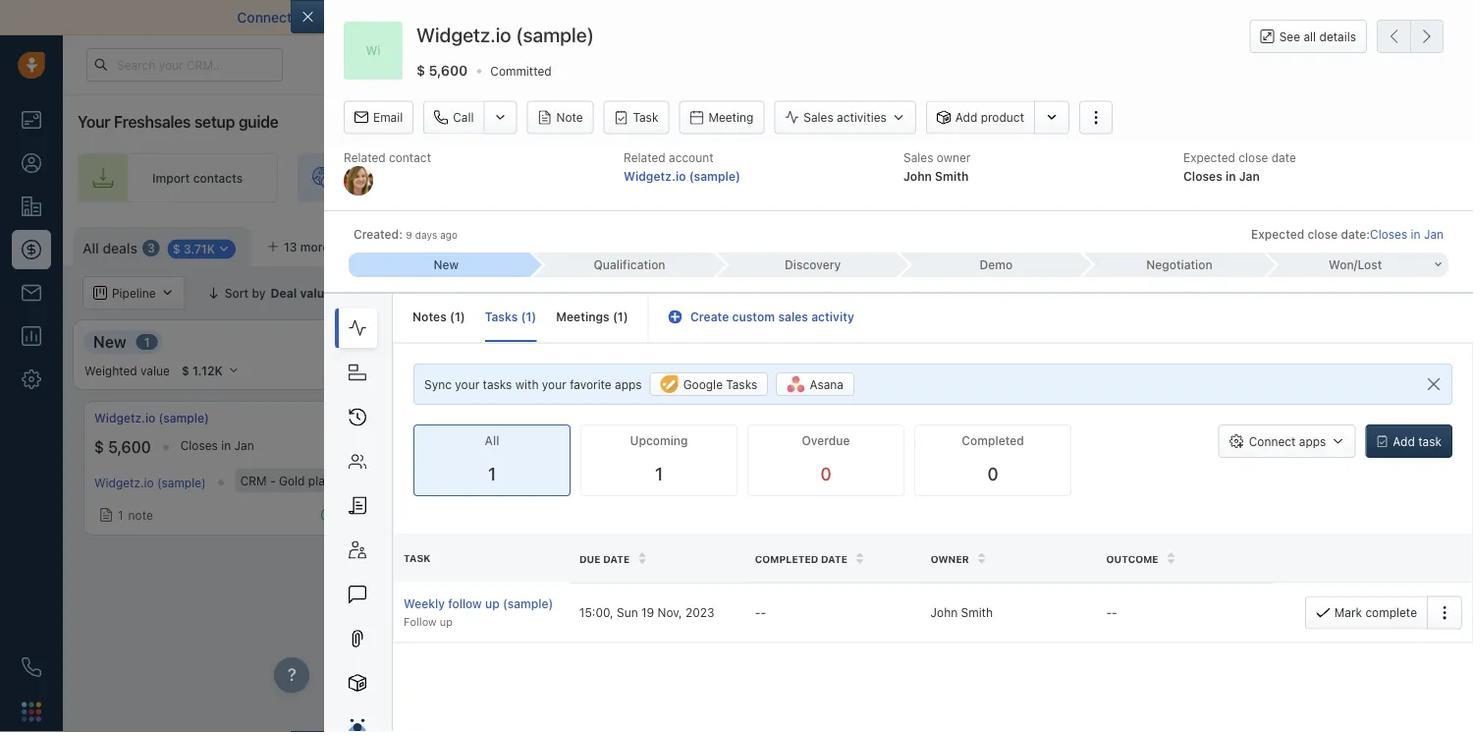 Task type: locate. For each thing, give the bounding box(es) containing it.
1 down the closes in nov
[[488, 463, 496, 485]]

1 vertical spatial close
[[1308, 227, 1339, 241]]

in inside the "expected close date closes in jan"
[[1226, 169, 1237, 183]]

and left enable
[[541, 9, 566, 26]]

$ for widgetz.io (sample)
[[94, 438, 104, 457]]

add
[[956, 111, 978, 124], [1404, 237, 1427, 251], [845, 423, 868, 437], [1149, 423, 1171, 437], [1394, 434, 1416, 448]]

won / lost
[[1330, 258, 1383, 272]]

new inside widgetz.io (sample) dialog
[[434, 258, 459, 272]]

all right 100
[[485, 434, 500, 448]]

5,600
[[429, 62, 468, 78], [108, 438, 151, 457]]

1 horizontal spatial jan
[[1240, 169, 1261, 183]]

0 vertical spatial tasks
[[485, 310, 518, 324]]

close up sequence
[[1239, 151, 1269, 164]]

close for date
[[1239, 151, 1269, 164]]

email image
[[1279, 57, 1293, 73]]

jan for expected close date closes in jan
[[1240, 169, 1261, 183]]

1 horizontal spatial leads
[[905, 171, 935, 185]]

invite your team link
[[552, 153, 774, 202]]

jan for expected close date: closes in jan
[[1425, 227, 1445, 241]]

sales activities button
[[775, 101, 926, 134], [775, 101, 917, 134]]

$ 3,200
[[1338, 438, 1395, 457]]

acme up $ 100
[[414, 411, 446, 425]]

closes in jan link
[[1371, 226, 1445, 243]]

1 horizontal spatial connect
[[1250, 434, 1297, 448]]

1 vertical spatial up
[[440, 615, 453, 628]]

apps right favorite
[[615, 377, 642, 391]]

2 related from the left
[[624, 151, 666, 164]]

0 horizontal spatial expected
[[1184, 151, 1236, 164]]

1 vertical spatial qualification
[[412, 332, 506, 351]]

widgetz.io (sample) up committed
[[417, 23, 594, 46]]

acme inc (sample) link down 100
[[414, 474, 517, 487]]

phone image
[[22, 657, 41, 677]]

close
[[1239, 151, 1269, 164], [1308, 227, 1339, 241]]

related up invite
[[624, 151, 666, 164]]

sequence
[[1214, 171, 1269, 185]]

weekly follow up (sample) link
[[404, 595, 560, 613]]

1 related from the left
[[344, 151, 386, 164]]

closes for $ 3,200
[[1425, 439, 1462, 452]]

0 horizontal spatial negotiation
[[1147, 258, 1213, 272]]

widgetz.io (sample) inside dialog
[[417, 23, 594, 46]]

tasks inside button
[[727, 377, 758, 391]]

1 left filter at the top of page
[[379, 286, 385, 300]]

sales left sequence
[[1181, 171, 1211, 185]]

2 horizontal spatial jan
[[1425, 227, 1445, 241]]

widgetz.io (sample) dialog
[[291, 0, 1474, 732]]

your
[[296, 9, 325, 26], [661, 171, 687, 185], [953, 171, 979, 185], [455, 377, 480, 391], [542, 377, 567, 391]]

import deals
[[1253, 237, 1325, 251]]

quotas
[[1211, 286, 1252, 300]]

acme inc (sample) link up 100
[[414, 410, 520, 427]]

date inside the "expected close date closes in jan"
[[1272, 151, 1297, 164]]

and
[[541, 9, 566, 26], [1255, 286, 1276, 300]]

0 vertical spatial acme inc (sample)
[[414, 411, 520, 425]]

container_wx8msf4aqz5i3rn1 image up tasks ( 1 )
[[485, 286, 499, 300]]

techcave (sample)
[[1338, 411, 1446, 425], [1338, 476, 1443, 489]]

0 horizontal spatial $ 5,600
[[94, 438, 151, 457]]

( right meetings
[[613, 310, 618, 324]]

connect your mailbox to improve deliverability and enable 2-way sync of email conversations.
[[237, 9, 844, 26]]

$ 5,600 up call button
[[417, 62, 468, 78]]

--
[[755, 606, 767, 619], [1107, 606, 1118, 619]]

1 ) from the left
[[461, 310, 466, 324]]

widgetz.io (sample) link down account
[[624, 169, 741, 183]]

qualification link
[[532, 252, 716, 277]]

create inside create sales sequence link
[[1140, 171, 1178, 185]]

( right "notes"
[[450, 310, 455, 324]]

container_wx8msf4aqz5i3rn1 image inside quotas and forecasting link
[[1192, 286, 1206, 300]]

0 vertical spatial expected
[[1184, 151, 1236, 164]]

sales for sales activities
[[804, 111, 834, 124]]

1 ( from the left
[[450, 310, 455, 324]]

techcave (sample) down 3,200
[[1338, 476, 1443, 489]]

all up tasks ( 1 )
[[507, 286, 521, 300]]

import deals button
[[1227, 227, 1335, 260]]

1 vertical spatial completed
[[755, 553, 819, 564]]

1 vertical spatial acme inc (sample) link
[[414, 474, 517, 487]]

connect left mailbox
[[237, 9, 292, 26]]

your left mailbox
[[296, 9, 325, 26]]

2 vertical spatial widgetz.io (sample)
[[94, 476, 206, 489]]

and right quotas
[[1255, 286, 1276, 300]]

team inside the route leads to your team link
[[982, 171, 1010, 185]]

start
[[1150, 9, 1180, 26]]

jan up search field
[[1425, 227, 1445, 241]]

jan
[[1240, 169, 1261, 183], [1425, 227, 1445, 241], [234, 439, 254, 452]]

import
[[152, 171, 190, 185], [1253, 237, 1291, 251]]

discovery
[[785, 258, 841, 272], [729, 332, 803, 351]]

1 acme inc (sample) link from the top
[[414, 410, 520, 427]]

freshworks switcher image
[[22, 702, 41, 722]]

to left start
[[1133, 9, 1146, 26]]

2 ( from the left
[[521, 310, 526, 324]]

( for notes
[[450, 310, 455, 324]]

closes inside the "expected close date closes in jan"
[[1184, 169, 1223, 183]]

widgetz.io
[[417, 23, 511, 46], [624, 169, 686, 183], [94, 411, 155, 425], [94, 476, 154, 489]]

team
[[690, 171, 718, 185], [982, 171, 1010, 185]]

task up weekly
[[404, 552, 431, 564]]

discovery down create custom sales activity link
[[729, 332, 803, 351]]

notes ( 1 )
[[413, 310, 466, 324]]

task
[[1419, 434, 1443, 448]]

1 horizontal spatial new
[[434, 258, 459, 272]]

0 horizontal spatial sales
[[779, 310, 809, 324]]

1 team from the left
[[690, 171, 718, 185]]

1 left note
[[118, 508, 123, 522]]

0 vertical spatial widgetz.io (sample)
[[417, 23, 594, 46]]

import deals group
[[1227, 227, 1368, 260]]

-- right 2023
[[755, 606, 767, 619]]

0 vertical spatial discovery
[[785, 258, 841, 272]]

date for completed date
[[822, 553, 848, 564]]

) for meetings ( 1 )
[[624, 310, 629, 324]]

) right meetings
[[624, 310, 629, 324]]

0 horizontal spatial up
[[440, 615, 453, 628]]

add deal button
[[1378, 227, 1464, 260]]

create for create custom sales activity
[[691, 310, 729, 324]]

1 horizontal spatial $ 5,600
[[417, 62, 468, 78]]

plan
[[308, 474, 332, 487]]

1 vertical spatial expected
[[1252, 227, 1305, 241]]

discovery inside widgetz.io (sample) dialog
[[785, 258, 841, 272]]

close left date:
[[1308, 227, 1339, 241]]

0 horizontal spatial demo
[[980, 258, 1013, 272]]

import left "contacts"
[[152, 171, 190, 185]]

0 vertical spatial widgetz.io (sample) link
[[624, 169, 741, 183]]

container_wx8msf4aqz5i3rn1 image
[[723, 170, 739, 186], [485, 286, 499, 300], [1192, 286, 1206, 300], [826, 424, 840, 437], [99, 508, 113, 522]]

all deal owners button
[[472, 276, 606, 310]]

related
[[344, 151, 386, 164], [624, 151, 666, 164]]

1 horizontal spatial import
[[1253, 237, 1291, 251]]

5,600 up the 1 note
[[108, 438, 151, 457]]

1 vertical spatial container_wx8msf4aqz5i3rn1 image
[[357, 286, 371, 300]]

leads right website
[[467, 171, 497, 185]]

container_wx8msf4aqz5i3rn1 image up negotiation link
[[1141, 237, 1155, 251]]

widgetz.io (sample) up note
[[94, 476, 206, 489]]

1 horizontal spatial demo
[[1033, 332, 1076, 351]]

apps left $ 3,200
[[1300, 434, 1327, 448]]

owner
[[937, 151, 971, 164]]

john down owner
[[931, 606, 958, 619]]

0 vertical spatial techcave
[[1338, 411, 1392, 425]]

2 vertical spatial all
[[485, 434, 500, 448]]

0 vertical spatial inc
[[449, 411, 466, 425]]

( down all deal owners "button"
[[521, 310, 526, 324]]

1 vertical spatial new
[[93, 332, 126, 351]]

negotiation link
[[1083, 252, 1266, 277]]

demo
[[980, 258, 1013, 272], [1033, 332, 1076, 351]]

close for date:
[[1308, 227, 1339, 241]]

container_wx8msf4aqz5i3rn1 image right invite your team
[[723, 170, 739, 186]]

1 down search field
[[1441, 335, 1446, 349]]

acme inc (sample) up 100
[[414, 411, 520, 425]]

1 vertical spatial sales
[[779, 310, 809, 324]]

1 horizontal spatial qualification
[[594, 258, 666, 272]]

1 vertical spatial demo
[[1033, 332, 1076, 351]]

your down account
[[661, 171, 687, 185]]

0 horizontal spatial apps
[[615, 377, 642, 391]]

in for closes in
[[1465, 439, 1474, 452]]

1 vertical spatial inc
[[448, 474, 465, 487]]

related for related account widgetz.io (sample)
[[624, 151, 666, 164]]

all left the 3
[[83, 240, 99, 256]]

john right route
[[904, 169, 932, 183]]

related up 'bring'
[[344, 151, 386, 164]]

qualification down the notes ( 1 )
[[412, 332, 506, 351]]

inc up 100
[[449, 411, 466, 425]]

acme inc (sample) link
[[414, 410, 520, 427], [414, 474, 517, 487]]

1 vertical spatial import
[[1253, 237, 1291, 251]]

expected inside the "expected close date closes in jan"
[[1184, 151, 1236, 164]]

jan up import deals button
[[1240, 169, 1261, 183]]

expected up create sales sequence
[[1184, 151, 1236, 164]]

new down all deals link
[[93, 332, 126, 351]]

related for related contact
[[344, 151, 386, 164]]

closes in
[[1425, 439, 1474, 452]]

2 acme from the top
[[414, 474, 445, 487]]

negotiation
[[1147, 258, 1213, 272], [1336, 332, 1423, 351]]

closes for $ 5,600
[[181, 439, 218, 452]]

0 horizontal spatial close
[[1239, 151, 1269, 164]]

1 leads from the left
[[467, 171, 497, 185]]

2 horizontal spatial add deal
[[1404, 237, 1454, 251]]

add task button
[[1366, 425, 1453, 458]]

created: 9 days ago
[[354, 227, 458, 241]]

1 -- from the left
[[755, 606, 767, 619]]

forecasting
[[1279, 286, 1346, 300]]

team down account
[[690, 171, 718, 185]]

sales inside sales owner john smith
[[904, 151, 934, 164]]

sales left activities
[[804, 111, 834, 124]]

tasks down all deal owners "button"
[[485, 310, 518, 324]]

email
[[373, 111, 403, 124]]

0 horizontal spatial (
[[450, 310, 455, 324]]

1 horizontal spatial --
[[1107, 606, 1118, 619]]

with
[[516, 377, 539, 391]]

due
[[580, 553, 601, 564]]

3
[[147, 241, 155, 255]]

related inside related account widgetz.io (sample)
[[624, 151, 666, 164]]

1 vertical spatial task
[[404, 552, 431, 564]]

all deal owners
[[507, 286, 593, 300]]

0 horizontal spatial related
[[344, 151, 386, 164]]

-- down outcome
[[1107, 606, 1118, 619]]

guide
[[239, 113, 279, 131]]

1 vertical spatial connect
[[1250, 434, 1297, 448]]

close inside the "expected close date closes in jan"
[[1239, 151, 1269, 164]]

import for import deals
[[1253, 237, 1291, 251]]

connect left $ 3,200
[[1250, 434, 1297, 448]]

all inside "button"
[[507, 286, 521, 300]]

to right mailbox
[[382, 9, 395, 26]]

2 team from the left
[[982, 171, 1010, 185]]

2023
[[686, 606, 715, 619]]

0 vertical spatial acme inc (sample) link
[[414, 410, 520, 427]]

website
[[419, 171, 463, 185]]

smith
[[936, 169, 969, 183], [962, 606, 994, 619]]

1 horizontal spatial container_wx8msf4aqz5i3rn1 image
[[1141, 237, 1155, 251]]

19
[[642, 606, 655, 619]]

up right the follow
[[485, 597, 500, 611]]

conversations.
[[749, 9, 844, 26]]

expected for expected close date
[[1184, 151, 1236, 164]]

days
[[415, 229, 437, 241]]

container_wx8msf4aqz5i3rn1 image
[[1141, 237, 1155, 251], [357, 286, 371, 300]]

) right "notes"
[[461, 310, 466, 324]]

2 acme inc (sample) link from the top
[[414, 474, 517, 487]]

⌘ o
[[361, 240, 385, 253]]

techcave up $ 3,200
[[1338, 411, 1392, 425]]

notes
[[413, 310, 447, 324]]

committed
[[491, 64, 552, 78]]

create left "custom"
[[691, 310, 729, 324]]

1 horizontal spatial close
[[1308, 227, 1339, 241]]

create inside widgetz.io (sample) dialog
[[691, 310, 729, 324]]

1 horizontal spatial expected
[[1252, 227, 1305, 241]]

widgetz.io (sample) up the closes in jan
[[94, 411, 209, 425]]

$ 5,600 up the 1 note
[[94, 438, 151, 457]]

acme down $ 100
[[414, 474, 445, 487]]

connect for connect your mailbox to improve deliverability and enable 2-way sync of email conversations.
[[237, 9, 292, 26]]

widgetz.io (sample) link up note
[[94, 476, 206, 489]]

jan inside the "expected close date closes in jan"
[[1240, 169, 1261, 183]]

up down the follow
[[440, 615, 453, 628]]

expected close date closes in jan
[[1184, 151, 1297, 183]]

close image
[[1445, 13, 1454, 23]]

date
[[1272, 151, 1297, 164], [604, 553, 630, 564], [822, 553, 848, 564]]

1
[[379, 286, 385, 300], [455, 310, 461, 324], [526, 310, 532, 324], [618, 310, 624, 324], [144, 335, 150, 349], [523, 335, 529, 349], [1441, 335, 1446, 349], [488, 463, 496, 485], [655, 463, 663, 485], [118, 508, 123, 522]]

0 horizontal spatial --
[[755, 606, 767, 619]]

sales left activity
[[779, 310, 809, 324]]

email
[[711, 9, 746, 26]]

0 vertical spatial john
[[904, 169, 932, 183]]

mark complete button
[[1306, 596, 1428, 629]]

5,600 up call button
[[429, 62, 468, 78]]

1 horizontal spatial date
[[822, 553, 848, 564]]

in for closes in nov
[[525, 439, 535, 452]]

0 vertical spatial sales
[[1181, 171, 1211, 185]]

your for connect your mailbox to improve deliverability and enable 2-way sync of email conversations.
[[296, 9, 325, 26]]

import inside button
[[1253, 237, 1291, 251]]

0 horizontal spatial date
[[604, 553, 630, 564]]

deal inside button
[[1430, 237, 1454, 251]]

in for bring in website leads
[[406, 171, 416, 185]]

weekly follow up (sample) follow up
[[404, 597, 553, 628]]

2 horizontal spatial )
[[624, 310, 629, 324]]

container_wx8msf4aqz5i3rn1 image left quotas
[[1192, 286, 1206, 300]]

1 down all deal owners "button"
[[526, 310, 532, 324]]

1 horizontal spatial (
[[521, 310, 526, 324]]

to down owner
[[939, 171, 950, 185]]

0 vertical spatial connect
[[237, 9, 292, 26]]

1 vertical spatial techcave
[[1338, 476, 1391, 489]]

task
[[633, 111, 659, 124], [404, 552, 431, 564]]

0 vertical spatial completed
[[962, 434, 1025, 448]]

1 down tasks ( 1 )
[[523, 335, 529, 349]]

0 vertical spatial $ 5,600
[[417, 62, 468, 78]]

0 horizontal spatial create
[[691, 310, 729, 324]]

negotiation down settings
[[1147, 258, 1213, 272]]

create for create sales sequence
[[1140, 171, 1178, 185]]

0 horizontal spatial completed
[[755, 553, 819, 564]]

meetings ( 1 )
[[556, 310, 629, 324]]

container_wx8msf4aqz5i3rn1 image for add deal
[[826, 424, 840, 437]]

1 vertical spatial john
[[931, 606, 958, 619]]

1 horizontal spatial task
[[633, 111, 659, 124]]

0 vertical spatial smith
[[936, 169, 969, 183]]

0 horizontal spatial all
[[83, 240, 99, 256]]

0 horizontal spatial to
[[382, 9, 395, 26]]

1 horizontal spatial team
[[982, 171, 1010, 185]]

expected up quotas and forecasting
[[1252, 227, 1305, 241]]

) down all deal owners "button"
[[532, 310, 537, 324]]

0 vertical spatial close
[[1239, 151, 1269, 164]]

mailbox
[[328, 9, 379, 26]]

) for notes ( 1 )
[[461, 310, 466, 324]]

your right sync
[[455, 377, 480, 391]]

1 vertical spatial acme inc (sample)
[[414, 474, 517, 487]]

1 horizontal spatial all
[[485, 434, 500, 448]]

(sample)
[[516, 23, 594, 46], [689, 169, 741, 183], [159, 411, 209, 425], [469, 411, 520, 425], [1395, 411, 1446, 425], [468, 474, 517, 487], [383, 474, 432, 487], [157, 476, 206, 489], [1394, 476, 1443, 489], [503, 597, 553, 611]]

leads right route
[[905, 171, 935, 185]]

create
[[1140, 171, 1178, 185], [691, 310, 729, 324]]

5,600 inside widgetz.io (sample) dialog
[[429, 62, 468, 78]]

3 ( from the left
[[613, 310, 618, 324]]

(sample) up the closes in jan
[[159, 411, 209, 425]]

completed for completed
[[962, 434, 1025, 448]]

techcave down $ 3,200
[[1338, 476, 1391, 489]]

0 vertical spatial create
[[1140, 171, 1178, 185]]

widgetz.io inside related account widgetz.io (sample)
[[624, 169, 686, 183]]

deals inside button
[[1294, 237, 1325, 251]]

container_wx8msf4aqz5i3rn1 image down asana
[[826, 424, 840, 437]]

2 vertical spatial jan
[[234, 439, 254, 452]]

2 horizontal spatial all
[[507, 286, 521, 300]]

connect inside widgetz.io (sample) dialog
[[1250, 434, 1297, 448]]

2 horizontal spatial (
[[613, 310, 618, 324]]

inc down 100
[[448, 474, 465, 487]]

0 vertical spatial all
[[83, 240, 99, 256]]

task up invite
[[633, 111, 659, 124]]

0 vertical spatial new
[[434, 258, 459, 272]]

container_wx8msf4aqz5i3rn1 image for 1
[[99, 508, 113, 522]]

0 horizontal spatial qualification
[[412, 332, 506, 351]]

1 horizontal spatial and
[[1255, 286, 1276, 300]]

1 vertical spatial negotiation
[[1336, 332, 1423, 351]]

container_wx8msf4aqz5i3rn1 image left the 1 note
[[99, 508, 113, 522]]

1 inside button
[[379, 286, 385, 300]]

3 ) from the left
[[624, 310, 629, 324]]

completed
[[962, 434, 1025, 448], [755, 553, 819, 564]]

2 leads from the left
[[905, 171, 935, 185]]

0 horizontal spatial leads
[[467, 171, 497, 185]]

container_wx8msf4aqz5i3rn1 image left filter at the top of page
[[357, 286, 371, 300]]

all for deal
[[507, 286, 521, 300]]

scratch.
[[1218, 9, 1271, 26]]

1 techcave from the top
[[1338, 411, 1392, 425]]

0 vertical spatial jan
[[1240, 169, 1261, 183]]

qualification
[[594, 258, 666, 272], [412, 332, 506, 351]]

1 horizontal spatial to
[[939, 171, 950, 185]]

created:
[[354, 227, 403, 241]]

create up settings popup button
[[1140, 171, 1178, 185]]

sales up route leads to your team
[[904, 151, 934, 164]]

0 horizontal spatial container_wx8msf4aqz5i3rn1 image
[[357, 286, 371, 300]]

call button
[[424, 101, 484, 134]]

(
[[450, 310, 455, 324], [521, 310, 526, 324], [613, 310, 618, 324]]

1 horizontal spatial completed
[[962, 434, 1025, 448]]

deals for import
[[1294, 237, 1325, 251]]

2 ) from the left
[[532, 310, 537, 324]]

1 vertical spatial all
[[507, 286, 521, 300]]

contact
[[389, 151, 431, 164]]

1 vertical spatial create
[[691, 310, 729, 324]]

qualification up meetings ( 1 )
[[594, 258, 666, 272]]

1 horizontal spatial sales
[[904, 151, 934, 164]]

note button
[[527, 101, 594, 134]]

nov
[[538, 439, 560, 452]]

1 right "notes"
[[455, 310, 461, 324]]

new up applied
[[434, 258, 459, 272]]

techcave (sample) up 3,200
[[1338, 411, 1446, 425]]

add task
[[1394, 434, 1443, 448]]

(sample) down tasks
[[469, 411, 520, 425]]

create custom sales activity
[[691, 310, 855, 324]]

negotiation down search field
[[1336, 332, 1423, 351]]

3,200
[[1352, 438, 1395, 457]]

deal
[[1430, 237, 1454, 251], [525, 286, 549, 300], [871, 423, 895, 437], [1175, 423, 1199, 437]]

john inside sales owner john smith
[[904, 169, 932, 183]]

0 vertical spatial techcave (sample)
[[1338, 411, 1446, 425]]

demo inside widgetz.io (sample) dialog
[[980, 258, 1013, 272]]

meeting button
[[679, 101, 765, 134]]

0 horizontal spatial deals
[[103, 240, 137, 256]]

1 vertical spatial $ 5,600
[[94, 438, 151, 457]]

0 horizontal spatial new
[[93, 332, 126, 351]]



Task type: describe. For each thing, give the bounding box(es) containing it.
(sample) down the closes in jan
[[157, 476, 206, 489]]

(sample) up committed
[[516, 23, 594, 46]]

completed for completed date
[[755, 553, 819, 564]]

sync your tasks with your favorite apps
[[425, 377, 642, 391]]

container_wx8msf4aqz5i3rn1 image inside all deal owners "button"
[[485, 286, 499, 300]]

phone element
[[12, 648, 51, 687]]

tasks ( 1 )
[[485, 310, 537, 324]]

sales for sales owner john smith
[[904, 151, 934, 164]]

don't
[[1061, 9, 1095, 26]]

google tasks
[[684, 377, 758, 391]]

2 acme inc (sample) from the top
[[414, 474, 517, 487]]

connect your mailbox link
[[237, 9, 382, 26]]

quotas and forecasting
[[1211, 286, 1346, 300]]

100
[[428, 438, 455, 457]]

asana button
[[777, 373, 855, 396]]

$ 5,600 inside widgetz.io (sample) dialog
[[417, 62, 468, 78]]

1 down the 3
[[144, 335, 150, 349]]

deals for all
[[103, 240, 137, 256]]

1 filter applied
[[379, 286, 460, 300]]

1 down "upcoming"
[[655, 463, 663, 485]]

create sales sequence link
[[1065, 153, 1304, 202]]

so you don't have to start from scratch.
[[1015, 9, 1271, 26]]

enable
[[569, 9, 613, 26]]

settings button
[[1131, 227, 1217, 260]]

owners
[[552, 286, 593, 300]]

1 inc from the top
[[449, 411, 466, 425]]

1 vertical spatial and
[[1255, 286, 1276, 300]]

2 vertical spatial widgetz.io (sample) link
[[94, 476, 206, 489]]

add product button
[[926, 101, 1035, 134]]

related account widgetz.io (sample)
[[624, 151, 741, 183]]

import contacts link
[[78, 153, 278, 202]]

sales inside widgetz.io (sample) dialog
[[779, 310, 809, 324]]

0 vertical spatial up
[[485, 597, 500, 611]]

your for invite your team
[[661, 171, 687, 185]]

widgetz.io inside widgetz.io (sample) link
[[94, 411, 155, 425]]

completed date
[[755, 553, 848, 564]]

products
[[570, 474, 620, 487]]

bring in website leads link
[[298, 153, 533, 202]]

13
[[284, 240, 297, 254]]

crm - gold plan monthly (sample)
[[240, 474, 432, 487]]

of
[[694, 9, 707, 26]]

see all details
[[1280, 29, 1357, 43]]

1 vertical spatial discovery
[[729, 332, 803, 351]]

meetings
[[556, 310, 610, 324]]

create custom sales activity link
[[669, 310, 855, 324]]

your right with
[[542, 377, 567, 391]]

freshsales
[[114, 113, 191, 131]]

ago
[[440, 229, 458, 241]]

0 horizontal spatial add deal
[[845, 423, 895, 437]]

9
[[406, 229, 413, 241]]

(sample) down add task
[[1394, 476, 1443, 489]]

(sample) down $ 100
[[383, 474, 432, 487]]

you
[[1034, 9, 1058, 26]]

more...
[[301, 240, 341, 254]]

13 more... button
[[257, 233, 352, 260]]

1 vertical spatial smith
[[962, 606, 994, 619]]

Search field
[[1368, 276, 1466, 310]]

1 note
[[118, 508, 153, 522]]

) for tasks ( 1 )
[[532, 310, 537, 324]]

tasks
[[483, 377, 512, 391]]

new link
[[349, 252, 532, 277]]

email button
[[344, 101, 414, 134]]

sales inside create sales sequence link
[[1181, 171, 1211, 185]]

google
[[684, 377, 723, 391]]

qualification inside widgetz.io (sample) dialog
[[594, 258, 666, 272]]

filter
[[388, 286, 414, 300]]

(sample) inside weekly follow up (sample) follow up
[[503, 597, 553, 611]]

related contact
[[344, 151, 431, 164]]

connect apps
[[1250, 434, 1327, 448]]

import for import contacts
[[152, 171, 190, 185]]

negotiation inside widgetz.io (sample) dialog
[[1147, 258, 1213, 272]]

container_wx8msf4aqz5i3rn1 image inside invite your team link
[[723, 170, 739, 186]]

2-
[[616, 9, 631, 26]]

1 horizontal spatial add deal
[[1149, 423, 1199, 437]]

outcome
[[1107, 553, 1159, 564]]

container_wx8msf4aqz5i3rn1 image for quotas and forecasting
[[1192, 286, 1206, 300]]

your
[[78, 113, 110, 131]]

(sample) down the closes in nov
[[468, 474, 517, 487]]

1 vertical spatial widgetz.io (sample) link
[[94, 410, 209, 427]]

overdue
[[802, 434, 851, 448]]

1 right meetings
[[618, 310, 624, 324]]

1 filter applied button
[[344, 276, 472, 310]]

weekly
[[404, 597, 445, 611]]

smith inside sales owner john smith
[[936, 169, 969, 183]]

2 horizontal spatial to
[[1133, 9, 1146, 26]]

expected for expected close date:
[[1252, 227, 1305, 241]]

date for due date
[[604, 553, 630, 564]]

closes for $ 100
[[484, 439, 522, 452]]

applied
[[418, 286, 460, 300]]

1 acme from the top
[[414, 411, 446, 425]]

( for tasks
[[521, 310, 526, 324]]

due date
[[580, 553, 630, 564]]

demo link
[[899, 252, 1083, 277]]

mark
[[1335, 606, 1363, 619]]

complete
[[1366, 606, 1418, 619]]

0 horizontal spatial tasks
[[485, 310, 518, 324]]

1 vertical spatial widgetz.io (sample)
[[94, 411, 209, 425]]

2 -- from the left
[[1107, 606, 1118, 619]]

Search your CRM... text field
[[86, 48, 283, 82]]

your down owner
[[953, 171, 979, 185]]

2 inc from the top
[[448, 474, 465, 487]]

0 horizontal spatial and
[[541, 9, 566, 26]]

activity
[[812, 310, 855, 324]]

2 techcave (sample) from the top
[[1338, 476, 1443, 489]]

nov,
[[658, 606, 683, 619]]

task inside button
[[633, 111, 659, 124]]

$ inside widgetz.io (sample) dialog
[[417, 62, 426, 78]]

1 acme inc (sample) from the top
[[414, 411, 520, 425]]

see
[[1280, 29, 1301, 43]]

product
[[981, 111, 1025, 124]]

⌘
[[361, 240, 372, 253]]

(sample) inside related account widgetz.io (sample)
[[689, 169, 741, 183]]

0 horizontal spatial jan
[[234, 439, 254, 452]]

15:00, sun 19 nov, 2023
[[580, 606, 715, 619]]

details
[[1320, 29, 1357, 43]]

call
[[453, 111, 474, 124]]

custom
[[733, 310, 776, 324]]

1 techcave (sample) from the top
[[1338, 411, 1446, 425]]

$ for techcave (sample)
[[1338, 438, 1348, 457]]

upcoming
[[630, 434, 688, 448]]

in for closes in jan
[[221, 439, 231, 452]]

google tasks button
[[650, 373, 769, 396]]

0 horizontal spatial task
[[404, 552, 431, 564]]

closes in jan
[[181, 439, 254, 452]]

$ for acme inc (sample)
[[414, 438, 424, 457]]

1 vertical spatial 5,600
[[108, 438, 151, 457]]

date:
[[1342, 227, 1371, 241]]

no
[[551, 474, 567, 487]]

connect for connect apps
[[1250, 434, 1297, 448]]

container_wx8msf4aqz5i3rn1 image inside settings popup button
[[1141, 237, 1155, 251]]

(sample) up add task
[[1395, 411, 1446, 425]]

deal inside "button"
[[525, 286, 549, 300]]

team inside invite your team link
[[690, 171, 718, 185]]

2 techcave from the top
[[1338, 476, 1391, 489]]

( for meetings
[[613, 310, 618, 324]]

container_wx8msf4aqz5i3rn1 image inside 1 filter applied button
[[357, 286, 371, 300]]

way
[[631, 9, 657, 26]]

15:00,
[[580, 606, 614, 619]]

contacts
[[193, 171, 243, 185]]

lost
[[1358, 258, 1383, 272]]

your for sync your tasks with your favorite apps
[[455, 377, 480, 391]]

task button
[[604, 101, 670, 134]]

1 horizontal spatial negotiation
[[1336, 332, 1423, 351]]

note
[[557, 111, 583, 124]]

create sales sequence
[[1140, 171, 1269, 185]]

sales activities
[[804, 111, 887, 124]]

import contacts
[[152, 171, 243, 185]]

settings
[[1160, 237, 1207, 251]]

all for deals
[[83, 240, 99, 256]]

1 vertical spatial apps
[[1300, 434, 1327, 448]]

/
[[1355, 258, 1358, 272]]

sales owner john smith
[[904, 151, 971, 183]]

all inside widgetz.io (sample) dialog
[[485, 434, 500, 448]]

sun
[[617, 606, 638, 619]]

add deal inside add deal button
[[1404, 237, 1454, 251]]

john smith
[[931, 606, 994, 619]]

deliverability
[[455, 9, 538, 26]]



Task type: vqa. For each thing, say whether or not it's contained in the screenshot.
Call Link
no



